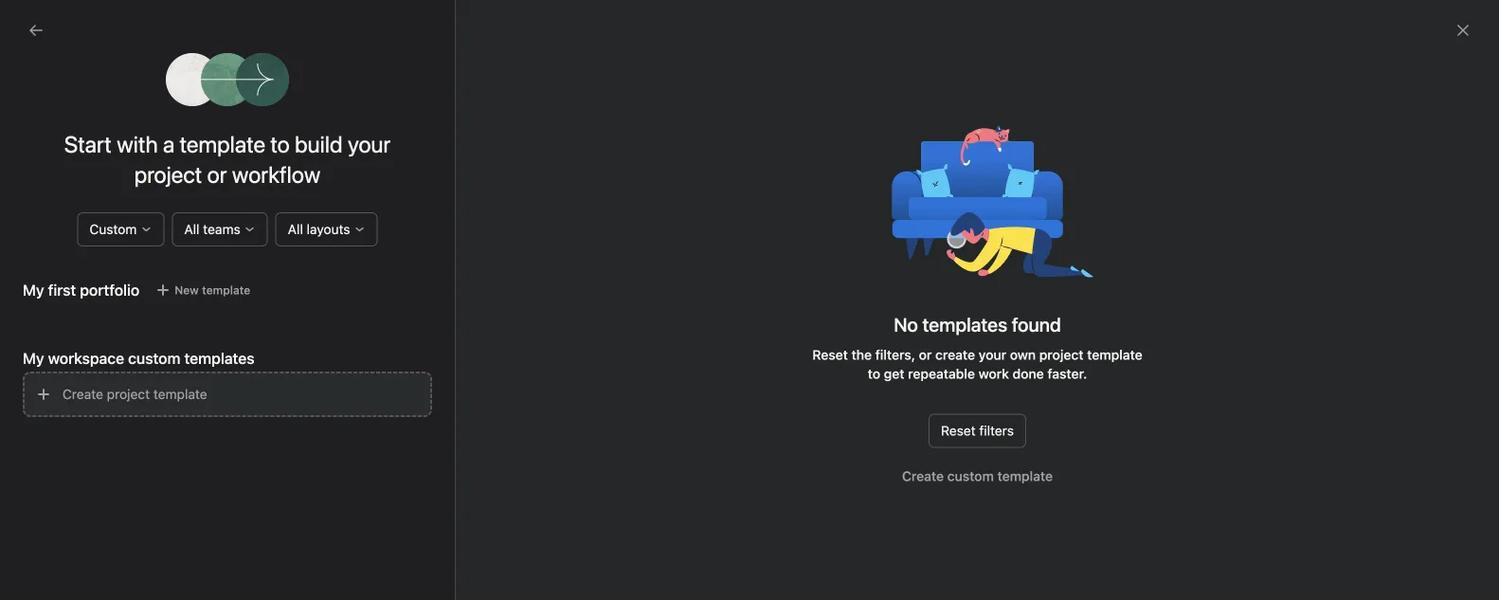 Task type: describe. For each thing, give the bounding box(es) containing it.
progress
[[463, 115, 519, 130]]

0 vertical spatial first portfolio
[[342, 80, 451, 102]]

row containing name
[[228, 194, 1500, 229]]

add work
[[280, 161, 330, 174]]

inbox
[[49, 126, 83, 141]]

your inside start with a template to build your project or workflow
[[348, 131, 391, 157]]

reporting link
[[11, 207, 216, 237]]

cross-functional project plan inside the projects element
[[49, 343, 225, 358]]

show options image
[[461, 83, 476, 99]]

goals
[[49, 274, 84, 290]]

portfolio
[[99, 373, 150, 389]]

all layouts button
[[276, 212, 378, 246]]

projects element
[[0, 301, 228, 400]]

or
[[919, 347, 932, 363]]

on track
[[858, 240, 904, 253]]

create project template button
[[23, 372, 432, 417]]

54
[[915, 240, 930, 253]]

new
[[175, 283, 199, 297]]

reset for reset the filters, or create your own project template to get repeatable work done faster.
[[813, 347, 848, 363]]

all teams button
[[172, 212, 268, 246]]

progress
[[1051, 206, 1099, 219]]

insights element
[[0, 173, 228, 301]]

repeatable
[[908, 366, 975, 382]]

templates found
[[923, 313, 1062, 336]]

teams
[[203, 221, 241, 237]]

my up the build
[[311, 80, 337, 102]]

task progress
[[1024, 206, 1099, 219]]

a
[[163, 131, 175, 157]]

workspace
[[48, 349, 124, 367]]

reporting
[[49, 214, 109, 229]]

2 cell from the left
[[1317, 229, 1430, 264]]

add
[[280, 161, 301, 174]]

my first portfolio link
[[11, 366, 216, 396]]

start with a template to build your project or workflow
[[64, 131, 391, 188]]

filters
[[980, 423, 1014, 438]]

project inside start with a template to build your project or workflow
[[134, 161, 202, 188]]

to inside reset the filters, or create your own project template to get repeatable work done faster.
[[868, 366, 881, 382]]

or workflow
[[207, 161, 321, 188]]

create project template
[[63, 386, 207, 402]]

my left goals
[[23, 281, 44, 299]]

no templates found
[[894, 313, 1062, 336]]

start
[[64, 131, 112, 157]]

custom
[[948, 468, 994, 484]]

due date for cross-functional project plan cell
[[1204, 229, 1318, 264]]

get
[[884, 366, 905, 382]]

done faster.
[[1013, 366, 1088, 382]]

create for create custom template
[[902, 468, 944, 484]]

cross- inside cell
[[284, 239, 323, 254]]

new template
[[175, 283, 251, 297]]

project inside cell
[[388, 239, 431, 254]]

0 horizontal spatial first portfolio
[[48, 281, 140, 299]]

reset filters
[[941, 423, 1014, 438]]

portfolios link
[[11, 237, 216, 267]]

cross-functional project plan row
[[228, 229, 1500, 266]]

all for all teams
[[184, 221, 200, 237]]



Task type: vqa. For each thing, say whether or not it's contained in the screenshot.
message
no



Task type: locate. For each thing, give the bounding box(es) containing it.
plan inside cell
[[434, 239, 460, 254]]

0 horizontal spatial plan
[[199, 343, 225, 358]]

create inside create custom template button
[[902, 468, 944, 484]]

create
[[936, 347, 976, 363]]

cross- inside the projects element
[[49, 343, 88, 358]]

reset inside the reset filters button
[[941, 423, 976, 438]]

my workspace custom templates
[[23, 349, 255, 367]]

track
[[877, 240, 904, 253]]

all inside popup button
[[184, 221, 200, 237]]

filters,
[[876, 347, 916, 363]]

0 vertical spatial create
[[63, 386, 103, 402]]

project inside button
[[107, 386, 150, 402]]

1 vertical spatial my first portfolio
[[23, 281, 140, 299]]

project right all layouts dropdown button
[[388, 239, 431, 254]]

1 horizontal spatial to
[[868, 366, 881, 382]]

the
[[852, 347, 872, 363]]

reset for reset filters
[[941, 423, 976, 438]]

0 horizontal spatial work
[[304, 161, 330, 174]]

template inside button
[[153, 386, 207, 402]]

custom
[[90, 221, 137, 237]]

functional down "layouts"
[[323, 239, 384, 254]]

1 horizontal spatial cell
[[1317, 229, 1430, 264]]

with
[[117, 131, 158, 157]]

reset
[[813, 347, 848, 363], [941, 423, 976, 438]]

1 row from the top
[[228, 194, 1500, 229]]

first portfolio
[[342, 80, 451, 102], [48, 281, 140, 299]]

template up or workflow
[[180, 131, 265, 157]]

name
[[254, 206, 285, 219]]

1 horizontal spatial cross-
[[284, 239, 323, 254]]

2 row from the top
[[228, 228, 1500, 230]]

project up done faster.
[[1040, 347, 1084, 363]]

0 vertical spatial functional
[[323, 239, 384, 254]]

create left custom
[[902, 468, 944, 484]]

cell
[[827, 229, 1016, 264], [1317, 229, 1430, 264]]

1 horizontal spatial cross-functional project plan
[[284, 239, 460, 254]]

0 horizontal spatial create
[[63, 386, 103, 402]]

all for all layouts
[[288, 221, 303, 237]]

0 vertical spatial your
[[348, 131, 391, 157]]

0 horizontal spatial your
[[348, 131, 391, 157]]

0 horizontal spatial all
[[184, 221, 200, 237]]

my left workspace on the left bottom of page
[[23, 349, 44, 367]]

0 vertical spatial cross-functional project plan link
[[284, 236, 460, 257]]

list box
[[526, 8, 981, 38]]

0 horizontal spatial cell
[[827, 229, 1016, 264]]

0 vertical spatial reset
[[813, 347, 848, 363]]

progress link
[[463, 115, 519, 140]]

build
[[295, 131, 343, 157]]

create custom template button
[[898, 459, 1058, 493]]

1 horizontal spatial cross-functional project plan link
[[284, 236, 460, 257]]

1 horizontal spatial first portfolio
[[342, 80, 451, 102]]

1 horizontal spatial functional
[[323, 239, 384, 254]]

1 horizontal spatial create
[[902, 468, 944, 484]]

layouts
[[307, 221, 350, 237]]

hide sidebar image
[[25, 15, 40, 30]]

0 horizontal spatial to
[[271, 131, 290, 157]]

my left first
[[49, 373, 68, 389]]

close image
[[1456, 23, 1471, 38]]

1 vertical spatial cross-functional project plan
[[49, 343, 225, 358]]

cross-functional project plan down "layouts"
[[284, 239, 460, 254]]

1 vertical spatial functional
[[88, 343, 149, 358]]

all teams
[[184, 221, 241, 237]]

1 vertical spatial your
[[979, 347, 1007, 363]]

my first portfolio
[[49, 373, 150, 389]]

to up add on the left
[[271, 131, 290, 157]]

1 vertical spatial work
[[979, 366, 1010, 382]]

1 vertical spatial reset
[[941, 423, 976, 438]]

1 horizontal spatial reset
[[941, 423, 976, 438]]

no
[[894, 313, 918, 336]]

inbox link
[[11, 118, 216, 149]]

ago
[[978, 240, 998, 253]]

own
[[1010, 347, 1036, 363]]

template up done faster.
[[1088, 347, 1143, 363]]

create down workspace on the left bottom of page
[[63, 386, 103, 402]]

0 horizontal spatial cross-
[[49, 343, 88, 358]]

my first portfolio down portfolios
[[23, 281, 140, 299]]

plan
[[434, 239, 460, 254], [199, 343, 225, 358]]

board image
[[262, 241, 273, 252]]

plan inside the projects element
[[199, 343, 225, 358]]

your
[[348, 131, 391, 157], [979, 347, 1007, 363]]

1 horizontal spatial work
[[979, 366, 1010, 382]]

my inside the projects element
[[49, 373, 68, 389]]

reset left filters at right
[[941, 423, 976, 438]]

work inside reset the filters, or create your own project template to get repeatable work done faster.
[[979, 366, 1010, 382]]

template
[[180, 131, 265, 157], [202, 283, 251, 297], [1088, 347, 1143, 363], [153, 386, 207, 402], [998, 468, 1053, 484]]

0 vertical spatial plan
[[434, 239, 460, 254]]

template down filters at right
[[998, 468, 1053, 484]]

all layouts
[[288, 221, 350, 237]]

first portfolio left show options icon
[[342, 80, 451, 102]]

project
[[134, 161, 202, 188], [388, 239, 431, 254], [153, 343, 196, 358], [1040, 347, 1084, 363], [107, 386, 150, 402]]

1 vertical spatial cross-functional project plan link
[[11, 336, 225, 366]]

0 horizontal spatial reset
[[813, 347, 848, 363]]

project inside reset the filters, or create your own project template to get repeatable work done faster.
[[1040, 347, 1084, 363]]

functional
[[323, 239, 384, 254], [88, 343, 149, 358]]

1 all from the left
[[184, 221, 200, 237]]

reset the filters, or create your own project template to get repeatable work done faster.
[[813, 347, 1143, 382]]

your down templates found on the bottom
[[979, 347, 1007, 363]]

my
[[311, 80, 337, 102], [23, 281, 44, 299], [23, 349, 44, 367], [49, 373, 68, 389]]

0 horizontal spatial cross-functional project plan link
[[11, 336, 225, 366]]

cross- down all layouts
[[284, 239, 323, 254]]

work down the build
[[304, 161, 330, 174]]

1 vertical spatial create
[[902, 468, 944, 484]]

template down custom templates
[[153, 386, 207, 402]]

row
[[228, 194, 1500, 229], [228, 228, 1500, 230]]

project up the create project template
[[153, 343, 196, 358]]

reset filters button
[[929, 414, 1027, 448]]

custom templates
[[128, 349, 255, 367]]

cross-
[[284, 239, 323, 254], [49, 343, 88, 358]]

0 vertical spatial cross-functional project plan
[[284, 239, 460, 254]]

on
[[858, 240, 873, 253]]

cross-functional project plan link inside the projects element
[[11, 336, 225, 366]]

minutes
[[933, 240, 975, 253]]

task
[[1024, 206, 1048, 219]]

my first portfolio
[[311, 80, 451, 102], [23, 281, 140, 299]]

1 vertical spatial cross-
[[49, 343, 88, 358]]

0 horizontal spatial cross-functional project plan
[[49, 343, 225, 358]]

0 vertical spatial work
[[304, 161, 330, 174]]

functional inside cell
[[323, 239, 384, 254]]

project down my workspace custom templates
[[107, 386, 150, 402]]

goals link
[[11, 267, 216, 298]]

to left get
[[868, 366, 881, 382]]

work inside add work button
[[304, 161, 330, 174]]

cross-functional project plan inside cell
[[284, 239, 460, 254]]

all left "layouts"
[[288, 221, 303, 237]]

1 horizontal spatial plan
[[434, 239, 460, 254]]

cross- up first
[[49, 343, 88, 358]]

cross-functional project plan link inside cell
[[284, 236, 460, 257]]

1 vertical spatial to
[[868, 366, 881, 382]]

1 vertical spatial first portfolio
[[48, 281, 140, 299]]

cross-functional project plan link
[[284, 236, 460, 257], [11, 336, 225, 366]]

54 minutes ago
[[915, 240, 998, 253]]

0 horizontal spatial my first portfolio
[[23, 281, 140, 299]]

1 horizontal spatial my first portfolio
[[311, 80, 451, 102]]

2 all from the left
[[288, 221, 303, 237]]

reset inside reset the filters, or create your own project template to get repeatable work done faster.
[[813, 347, 848, 363]]

cell containing on track
[[827, 229, 1016, 264]]

create
[[63, 386, 103, 402], [902, 468, 944, 484]]

my first portfolio up the build
[[311, 80, 451, 102]]

custom button
[[77, 212, 164, 246]]

reset left the on the bottom right of the page
[[813, 347, 848, 363]]

create for create project template
[[63, 386, 103, 402]]

all inside dropdown button
[[288, 221, 303, 237]]

cross-functional project plan
[[284, 239, 460, 254], [49, 343, 225, 358]]

1 horizontal spatial all
[[288, 221, 303, 237]]

portfolios
[[49, 244, 108, 260]]

to
[[271, 131, 290, 157], [868, 366, 881, 382]]

cross-functional project plan up portfolio
[[49, 343, 225, 358]]

to inside start with a template to build your project or workflow
[[271, 131, 290, 157]]

functional inside the projects element
[[88, 343, 149, 358]]

add work button
[[256, 154, 339, 181]]

template right new
[[202, 283, 251, 297]]

project down a
[[134, 161, 202, 188]]

functional up portfolio
[[88, 343, 149, 358]]

0 vertical spatial to
[[271, 131, 290, 157]]

all
[[184, 221, 200, 237], [288, 221, 303, 237]]

create inside create project template button
[[63, 386, 103, 402]]

create custom template
[[902, 468, 1053, 484]]

1 vertical spatial plan
[[199, 343, 225, 358]]

all left teams
[[184, 221, 200, 237]]

0 vertical spatial my first portfolio
[[311, 80, 451, 102]]

new template button
[[147, 277, 259, 303]]

work down templates found on the bottom
[[979, 366, 1010, 382]]

first
[[71, 373, 95, 389]]

first portfolio down portfolios
[[48, 281, 140, 299]]

template inside reset the filters, or create your own project template to get repeatable work done faster.
[[1088, 347, 1143, 363]]

cross-functional project plan cell
[[228, 229, 828, 266]]

1 cell from the left
[[827, 229, 1016, 264]]

0 vertical spatial cross-
[[284, 239, 323, 254]]

your inside reset the filters, or create your own project template to get repeatable work done faster.
[[979, 347, 1007, 363]]

your right the build
[[348, 131, 391, 157]]

template inside start with a template to build your project or workflow
[[180, 131, 265, 157]]

1 horizontal spatial your
[[979, 347, 1007, 363]]

0 horizontal spatial functional
[[88, 343, 149, 358]]

work
[[304, 161, 330, 174], [979, 366, 1010, 382]]

go back image
[[28, 23, 44, 38]]



